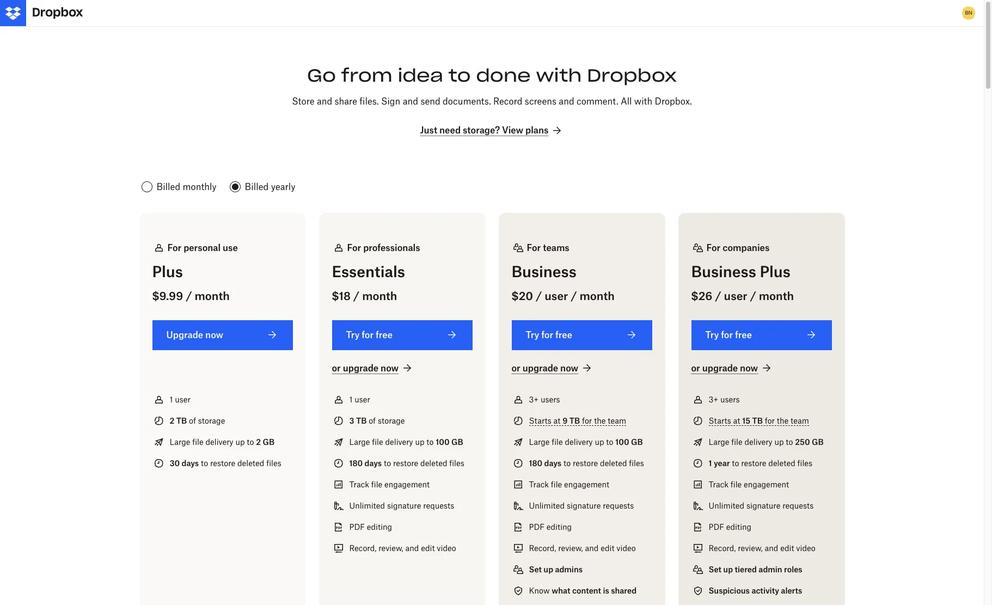 Task type: locate. For each thing, give the bounding box(es) containing it.
3 days from the left
[[544, 459, 562, 468]]

the up large file delivery up to 250 gb
[[777, 416, 789, 425]]

0 horizontal spatial review,
[[379, 544, 404, 553]]

1 horizontal spatial billed
[[245, 181, 269, 192]]

3 or upgrade now from the left
[[692, 363, 758, 374]]

1 user up the '3'
[[349, 395, 370, 404]]

1 storage from the left
[[198, 416, 225, 425]]

2 horizontal spatial edit
[[781, 544, 795, 553]]

0 horizontal spatial 2
[[170, 416, 174, 425]]

days for essentials
[[365, 459, 382, 468]]

with up screens on the top
[[536, 64, 582, 87]]

edit for business plus
[[781, 544, 795, 553]]

or
[[332, 363, 341, 374], [512, 363, 521, 374], [692, 363, 700, 374]]

2 delivery from the left
[[385, 437, 413, 447]]

for for business
[[527, 242, 541, 253]]

2 deleted from the left
[[421, 459, 447, 468]]

1 try for free from the left
[[346, 329, 393, 340]]

2 horizontal spatial video
[[797, 544, 816, 553]]

2 set from the left
[[709, 565, 722, 574]]

tb right the 15
[[753, 416, 763, 425]]

review, for essentials
[[379, 544, 404, 553]]

team for business plus
[[791, 416, 809, 425]]

2 horizontal spatial editing
[[727, 522, 752, 532]]

try for free link
[[332, 320, 473, 350], [512, 320, 652, 350], [692, 320, 832, 350]]

2 business from the left
[[692, 263, 757, 281]]

1 horizontal spatial plus
[[760, 263, 791, 281]]

for for business
[[542, 329, 554, 340]]

1 plus from the left
[[152, 263, 183, 281]]

send
[[421, 96, 441, 107]]

team right '9' in the bottom right of the page
[[608, 416, 626, 425]]

free for business plus
[[735, 329, 752, 340]]

1 editing from the left
[[367, 522, 392, 532]]

1 horizontal spatial 3+
[[709, 395, 719, 404]]

9
[[563, 416, 568, 425]]

track file engagement for essentials
[[349, 480, 430, 489]]

free down $18 / month
[[376, 329, 393, 340]]

2 or upgrade now from the left
[[512, 363, 579, 374]]

or upgrade now for business
[[512, 363, 579, 374]]

2 billed from the left
[[245, 181, 269, 192]]

1 month from the left
[[195, 289, 230, 303]]

billed for billed monthly
[[157, 181, 180, 192]]

restore
[[210, 459, 235, 468], [393, 459, 418, 468], [573, 459, 598, 468], [742, 459, 767, 468]]

go from idea to done with dropbox
[[307, 64, 677, 87]]

3 try for free from the left
[[706, 329, 752, 340]]

1 horizontal spatial free
[[556, 329, 573, 340]]

suspicious
[[709, 586, 750, 595]]

0 horizontal spatial or upgrade now link
[[332, 362, 414, 375]]

3 editing from the left
[[727, 522, 752, 532]]

0 horizontal spatial pdf
[[349, 522, 365, 532]]

files for business
[[629, 459, 644, 468]]

1 horizontal spatial upgrade
[[523, 363, 558, 374]]

deleted for business plus
[[769, 459, 796, 468]]

delivery down starts at 15 tb for the team
[[745, 437, 773, 447]]

days for business
[[544, 459, 562, 468]]

1 delivery from the left
[[206, 437, 234, 447]]

2 horizontal spatial pdf
[[709, 522, 724, 532]]

alerts
[[781, 586, 803, 595]]

0 horizontal spatial or upgrade now
[[332, 363, 399, 374]]

$9.99 / month
[[152, 289, 230, 303]]

users
[[541, 395, 560, 404], [721, 395, 740, 404]]

the
[[594, 416, 606, 425], [777, 416, 789, 425]]

180 for business
[[529, 459, 543, 468]]

large
[[170, 437, 190, 447], [349, 437, 370, 447], [529, 437, 550, 447], [709, 437, 730, 447]]

1 or from the left
[[332, 363, 341, 374]]

pdf editing for essentials
[[349, 522, 392, 532]]

0 horizontal spatial business
[[512, 263, 577, 281]]

2 storage from the left
[[378, 416, 405, 425]]

restore down large file delivery up to 250 gb
[[742, 459, 767, 468]]

video for business
[[617, 544, 636, 553]]

/
[[186, 289, 192, 303], [353, 289, 360, 303], [536, 289, 542, 303], [571, 289, 577, 303], [715, 289, 722, 303], [750, 289, 757, 303]]

billed
[[157, 181, 180, 192], [245, 181, 269, 192]]

video for business plus
[[797, 544, 816, 553]]

and
[[317, 96, 332, 107], [403, 96, 418, 107], [559, 96, 575, 107], [406, 544, 419, 553], [585, 544, 599, 553], [765, 544, 779, 553]]

free down the $26 / user / month in the right of the page
[[735, 329, 752, 340]]

large file delivery up to 100 gb down 3 tb of storage
[[349, 437, 463, 447]]

2 horizontal spatial requests
[[783, 501, 814, 510]]

large down starts at 9 tb for the team
[[529, 437, 550, 447]]

2 horizontal spatial unlimited signature requests
[[709, 501, 814, 510]]

try down $20
[[526, 329, 539, 340]]

gb
[[263, 437, 275, 447], [452, 437, 463, 447], [631, 437, 643, 447], [812, 437, 824, 447]]

set for business plus
[[709, 565, 722, 574]]

or for business
[[512, 363, 521, 374]]

try for essentials
[[346, 329, 360, 340]]

2 track file engagement from the left
[[529, 480, 610, 489]]

try for free down $18 / month
[[346, 329, 393, 340]]

2 upgrade from the left
[[523, 363, 558, 374]]

4 large from the left
[[709, 437, 730, 447]]

3+ users up starts at 9 tb for the team
[[529, 395, 560, 404]]

for down $18 / month
[[362, 329, 374, 340]]

delivery
[[206, 437, 234, 447], [385, 437, 413, 447], [565, 437, 593, 447], [745, 437, 773, 447]]

delivery for plus
[[206, 437, 234, 447]]

1 horizontal spatial users
[[721, 395, 740, 404]]

1 horizontal spatial of
[[369, 416, 376, 425]]

up for business plus
[[775, 437, 784, 447]]

upgrade
[[343, 363, 379, 374], [523, 363, 558, 374], [703, 363, 738, 374]]

$9.99
[[152, 289, 183, 303]]

now up the 15
[[740, 363, 758, 374]]

month
[[195, 289, 230, 303], [362, 289, 397, 303], [580, 289, 615, 303], [759, 289, 794, 303]]

1 up the '3'
[[349, 395, 353, 404]]

large up '30'
[[170, 437, 190, 447]]

3+ for business plus
[[709, 395, 719, 404]]

or upgrade now link up 3 tb of storage
[[332, 362, 414, 375]]

None radio
[[227, 178, 298, 196]]

0 horizontal spatial unlimited
[[349, 501, 385, 510]]

of up large file delivery up to 2 gb
[[189, 416, 196, 425]]

0 horizontal spatial 180 days to restore deleted files
[[349, 459, 465, 468]]

100 for business
[[616, 437, 630, 447]]

2 horizontal spatial try
[[706, 329, 719, 340]]

3 track from the left
[[709, 480, 729, 489]]

1 pdf from the left
[[349, 522, 365, 532]]

0 horizontal spatial plus
[[152, 263, 183, 281]]

1 horizontal spatial try for free
[[526, 329, 573, 340]]

1 horizontal spatial storage
[[378, 416, 405, 425]]

restore down starts at 9 tb for the team
[[573, 459, 598, 468]]

1 horizontal spatial 100
[[616, 437, 630, 447]]

plus down the companies
[[760, 263, 791, 281]]

track file engagement
[[349, 480, 430, 489], [529, 480, 610, 489], [709, 480, 789, 489]]

2 horizontal spatial or
[[692, 363, 700, 374]]

record,
[[349, 544, 377, 553], [529, 544, 556, 553], [709, 544, 736, 553]]

1 horizontal spatial 180
[[529, 459, 543, 468]]

tb
[[176, 416, 187, 425], [356, 416, 367, 425], [570, 416, 580, 425], [753, 416, 763, 425]]

2 horizontal spatial unlimited
[[709, 501, 745, 510]]

180 days to restore deleted files down 3 tb of storage
[[349, 459, 465, 468]]

delivery down 3 tb of storage
[[385, 437, 413, 447]]

2 horizontal spatial free
[[735, 329, 752, 340]]

try for free link down the $26 / user / month in the right of the page
[[692, 320, 832, 350]]

large file delivery up to 100 gb
[[349, 437, 463, 447], [529, 437, 643, 447]]

2 unlimited from the left
[[529, 501, 565, 510]]

2 1 user from the left
[[349, 395, 370, 404]]

2 or upgrade now link from the left
[[512, 362, 594, 375]]

2 or from the left
[[512, 363, 521, 374]]

0 horizontal spatial editing
[[367, 522, 392, 532]]

3+ users up starts at 15 tb for the team
[[709, 395, 740, 404]]

days down starts at 9 tb for the team
[[544, 459, 562, 468]]

2 track from the left
[[529, 480, 549, 489]]

large file delivery up to 100 gb down starts at 9 tb for the team
[[529, 437, 643, 447]]

large for plus
[[170, 437, 190, 447]]

1 horizontal spatial large file delivery up to 100 gb
[[529, 437, 643, 447]]

1 horizontal spatial at
[[734, 416, 741, 425]]

1 or upgrade now link from the left
[[332, 362, 414, 375]]

now up '9' in the bottom right of the page
[[561, 363, 579, 374]]

/ for business
[[536, 289, 542, 303]]

video
[[437, 544, 456, 553], [617, 544, 636, 553], [797, 544, 816, 553]]

upgrade now
[[166, 329, 223, 340]]

starts left '9' in the bottom right of the page
[[529, 416, 552, 425]]

0 horizontal spatial edit
[[421, 544, 435, 553]]

deleted for plus
[[238, 459, 264, 468]]

0 horizontal spatial free
[[376, 329, 393, 340]]

$18 / month
[[332, 289, 397, 303]]

1 3+ from the left
[[529, 395, 539, 404]]

3+ for business
[[529, 395, 539, 404]]

review, for business plus
[[738, 544, 763, 553]]

1 horizontal spatial 1 user
[[349, 395, 370, 404]]

1 left year
[[709, 459, 712, 468]]

storage right the '3'
[[378, 416, 405, 425]]

3 edit from the left
[[781, 544, 795, 553]]

pdf for business plus
[[709, 522, 724, 532]]

4 delivery from the left
[[745, 437, 773, 447]]

set up know
[[529, 565, 542, 574]]

3 unlimited signature requests from the left
[[709, 501, 814, 510]]

requests
[[423, 501, 454, 510], [603, 501, 634, 510], [783, 501, 814, 510]]

1 user
[[170, 395, 191, 404], [349, 395, 370, 404]]

large for business plus
[[709, 437, 730, 447]]

now for business
[[561, 363, 579, 374]]

days
[[182, 459, 199, 468], [365, 459, 382, 468], [544, 459, 562, 468]]

2 horizontal spatial or upgrade now link
[[692, 362, 774, 375]]

try for free link for business plus
[[692, 320, 832, 350]]

180
[[349, 459, 363, 468], [529, 459, 543, 468]]

0 horizontal spatial record,
[[349, 544, 377, 553]]

1 starts from the left
[[529, 416, 552, 425]]

1 horizontal spatial review,
[[558, 544, 583, 553]]

2 horizontal spatial track file engagement
[[709, 480, 789, 489]]

3 record, from the left
[[709, 544, 736, 553]]

1 days from the left
[[182, 459, 199, 468]]

2 up '30'
[[170, 416, 174, 425]]

3 signature from the left
[[747, 501, 781, 510]]

1 try from the left
[[346, 329, 360, 340]]

deleted
[[238, 459, 264, 468], [421, 459, 447, 468], [600, 459, 627, 468], [769, 459, 796, 468]]

1 100 from the left
[[436, 437, 450, 447]]

pdf
[[349, 522, 365, 532], [529, 522, 545, 532], [709, 522, 724, 532]]

or upgrade now link for business
[[512, 362, 594, 375]]

3 files from the left
[[629, 459, 644, 468]]

0 horizontal spatial unlimited signature requests
[[349, 501, 454, 510]]

or upgrade now for essentials
[[332, 363, 399, 374]]

2 days from the left
[[365, 459, 382, 468]]

1 horizontal spatial try
[[526, 329, 539, 340]]

1 vertical spatial with
[[635, 96, 653, 107]]

0 horizontal spatial upgrade
[[343, 363, 379, 374]]

1 horizontal spatial track
[[529, 480, 549, 489]]

with right "all"
[[635, 96, 653, 107]]

try down "$18"
[[346, 329, 360, 340]]

3+ up starts at 9 tb for the team
[[529, 395, 539, 404]]

pdf editing for business
[[529, 522, 572, 532]]

1 horizontal spatial 180 days to restore deleted files
[[529, 459, 644, 468]]

of right the '3'
[[369, 416, 376, 425]]

or upgrade now
[[332, 363, 399, 374], [512, 363, 579, 374], [692, 363, 758, 374]]

1 business from the left
[[512, 263, 577, 281]]

just
[[420, 125, 437, 136]]

at left the 15
[[734, 416, 741, 425]]

1 horizontal spatial 3+ users
[[709, 395, 740, 404]]

5 / from the left
[[715, 289, 722, 303]]

upgrade for business plus
[[703, 363, 738, 374]]

1 horizontal spatial try for free link
[[512, 320, 652, 350]]

starts left the 15
[[709, 416, 731, 425]]

unlimited signature requests
[[349, 501, 454, 510], [529, 501, 634, 510], [709, 501, 814, 510]]

large for business
[[529, 437, 550, 447]]

0 horizontal spatial 100
[[436, 437, 450, 447]]

2 horizontal spatial record,
[[709, 544, 736, 553]]

tb up '30'
[[176, 416, 187, 425]]

1 billed from the left
[[157, 181, 180, 192]]

for left the companies
[[707, 242, 721, 253]]

1 horizontal spatial or
[[512, 363, 521, 374]]

2 horizontal spatial engagement
[[744, 480, 789, 489]]

4 restore from the left
[[742, 459, 767, 468]]

1 horizontal spatial or upgrade now
[[512, 363, 579, 374]]

1 set from the left
[[529, 565, 542, 574]]

for left 'personal'
[[168, 242, 182, 253]]

1 horizontal spatial engagement
[[564, 480, 610, 489]]

2 free from the left
[[556, 329, 573, 340]]

need
[[440, 125, 461, 136]]

1 unlimited signature requests from the left
[[349, 501, 454, 510]]

delivery down starts at 9 tb for the team
[[565, 437, 593, 447]]

free down "$20 / user / month"
[[556, 329, 573, 340]]

try for free for business plus
[[706, 329, 752, 340]]

store
[[292, 96, 315, 107]]

0 horizontal spatial try
[[346, 329, 360, 340]]

0 horizontal spatial record, review, and edit video
[[349, 544, 456, 553]]

2 tb of storage
[[170, 416, 225, 425]]

1 horizontal spatial starts
[[709, 416, 731, 425]]

3 delivery from the left
[[565, 437, 593, 447]]

3 engagement from the left
[[744, 480, 789, 489]]

None radio
[[139, 178, 219, 196]]

up for essentials
[[415, 437, 425, 447]]

0 horizontal spatial at
[[554, 416, 561, 425]]

2 horizontal spatial try for free
[[706, 329, 752, 340]]

$20 / user / month
[[512, 289, 615, 303]]

1 edit from the left
[[421, 544, 435, 553]]

3 pdf from the left
[[709, 522, 724, 532]]

track
[[349, 480, 369, 489], [529, 480, 549, 489], [709, 480, 729, 489]]

1 horizontal spatial edit
[[601, 544, 615, 553]]

2 180 days to restore deleted files from the left
[[529, 459, 644, 468]]

3 unlimited from the left
[[709, 501, 745, 510]]

delivery up 30 days to restore deleted files on the bottom left of the page
[[206, 437, 234, 447]]

1 review, from the left
[[379, 544, 404, 553]]

try for free for essentials
[[346, 329, 393, 340]]

1 horizontal spatial pdf editing
[[529, 522, 572, 532]]

for up large file delivery up to 250 gb
[[765, 416, 775, 425]]

1 horizontal spatial video
[[617, 544, 636, 553]]

2 large from the left
[[349, 437, 370, 447]]

for left teams
[[527, 242, 541, 253]]

days right '30'
[[182, 459, 199, 468]]

user
[[545, 289, 568, 303], [724, 289, 748, 303], [175, 395, 191, 404], [355, 395, 370, 404]]

3 restore from the left
[[573, 459, 598, 468]]

2 pdf editing from the left
[[529, 522, 572, 532]]

editing
[[367, 522, 392, 532], [547, 522, 572, 532], [727, 522, 752, 532]]

starts for business
[[529, 416, 552, 425]]

for
[[362, 329, 374, 340], [542, 329, 554, 340], [721, 329, 733, 340], [582, 416, 592, 425], [765, 416, 775, 425]]

restore down large file delivery up to 2 gb
[[210, 459, 235, 468]]

1 horizontal spatial record,
[[529, 544, 556, 553]]

comment.
[[577, 96, 619, 107]]

2 requests from the left
[[603, 501, 634, 510]]

engagement for essentials
[[385, 480, 430, 489]]

try for free for business
[[526, 329, 573, 340]]

2 users from the left
[[721, 395, 740, 404]]

3 or upgrade now link from the left
[[692, 362, 774, 375]]

engagement for business plus
[[744, 480, 789, 489]]

now
[[205, 329, 223, 340], [381, 363, 399, 374], [561, 363, 579, 374], [740, 363, 758, 374]]

of for plus
[[189, 416, 196, 425]]

2 / from the left
[[353, 289, 360, 303]]

1 horizontal spatial team
[[791, 416, 809, 425]]

user right $20
[[545, 289, 568, 303]]

0 horizontal spatial starts
[[529, 416, 552, 425]]

tb right '9' in the bottom right of the page
[[570, 416, 580, 425]]

0 horizontal spatial 1
[[170, 395, 173, 404]]

storage up large file delivery up to 2 gb
[[198, 416, 225, 425]]

business down for companies
[[692, 263, 757, 281]]

2 the from the left
[[777, 416, 789, 425]]

4 for from the left
[[707, 242, 721, 253]]

1 1 user from the left
[[170, 395, 191, 404]]

users up starts at 9 tb for the team
[[541, 395, 560, 404]]

try down $26
[[706, 329, 719, 340]]

at for business
[[554, 416, 561, 425]]

0 horizontal spatial of
[[189, 416, 196, 425]]

1 deleted from the left
[[238, 459, 264, 468]]

2 record, from the left
[[529, 544, 556, 553]]

upgrade for business
[[523, 363, 558, 374]]

the right '9' in the bottom right of the page
[[594, 416, 606, 425]]

for
[[168, 242, 182, 253], [347, 242, 361, 253], [527, 242, 541, 253], [707, 242, 721, 253]]

or upgrade now link up '9' in the bottom right of the page
[[512, 362, 594, 375]]

1 horizontal spatial business
[[692, 263, 757, 281]]

180 days to restore deleted files down starts at 9 tb for the team
[[529, 459, 644, 468]]

0 horizontal spatial days
[[182, 459, 199, 468]]

1 horizontal spatial unlimited signature requests
[[529, 501, 634, 510]]

0 horizontal spatial or
[[332, 363, 341, 374]]

1 track from the left
[[349, 480, 369, 489]]

3 upgrade from the left
[[703, 363, 738, 374]]

record, review, and edit video
[[349, 544, 456, 553], [529, 544, 636, 553], [709, 544, 816, 553]]

or upgrade now link up the 15
[[692, 362, 774, 375]]

of
[[189, 416, 196, 425], [369, 416, 376, 425]]

2 100 from the left
[[616, 437, 630, 447]]

3 record, review, and edit video from the left
[[709, 544, 816, 553]]

user down business plus
[[724, 289, 748, 303]]

1 free from the left
[[376, 329, 393, 340]]

billed left monthly
[[157, 181, 180, 192]]

0 horizontal spatial 180
[[349, 459, 363, 468]]

0 horizontal spatial track
[[349, 480, 369, 489]]

record, for business
[[529, 544, 556, 553]]

3+ up starts at 15 tb for the team
[[709, 395, 719, 404]]

team
[[608, 416, 626, 425], [791, 416, 809, 425]]

all
[[621, 96, 632, 107]]

2 editing from the left
[[547, 522, 572, 532]]

tb right the '3'
[[356, 416, 367, 425]]

2 try for free from the left
[[526, 329, 573, 340]]

restore down 3 tb of storage
[[393, 459, 418, 468]]

3+
[[529, 395, 539, 404], [709, 395, 719, 404]]

plus
[[152, 263, 183, 281], [760, 263, 791, 281]]

up for business
[[595, 437, 604, 447]]

0 horizontal spatial requests
[[423, 501, 454, 510]]

files for essentials
[[450, 459, 465, 468]]

engagement
[[385, 480, 430, 489], [564, 480, 610, 489], [744, 480, 789, 489]]

1 files from the left
[[266, 459, 281, 468]]

record, review, and edit video for business plus
[[709, 544, 816, 553]]

3 large from the left
[[529, 437, 550, 447]]

1 large from the left
[[170, 437, 190, 447]]

try for free link down "$20 / user / month"
[[512, 320, 652, 350]]

1 record, from the left
[[349, 544, 377, 553]]

1 horizontal spatial signature
[[567, 501, 601, 510]]

0 horizontal spatial video
[[437, 544, 456, 553]]

large for essentials
[[349, 437, 370, 447]]

0 horizontal spatial large file delivery up to 100 gb
[[349, 437, 463, 447]]

1 of from the left
[[189, 416, 196, 425]]

free for business
[[556, 329, 573, 340]]

2 3+ users from the left
[[709, 395, 740, 404]]

or upgrade now for business plus
[[692, 363, 758, 374]]

2 horizontal spatial days
[[544, 459, 562, 468]]

files
[[266, 459, 281, 468], [450, 459, 465, 468], [629, 459, 644, 468], [798, 459, 813, 468]]

$18
[[332, 289, 351, 303]]

large up year
[[709, 437, 730, 447]]

1 180 days to restore deleted files from the left
[[349, 459, 465, 468]]

2 pdf from the left
[[529, 522, 545, 532]]

2 180 from the left
[[529, 459, 543, 468]]

try for free down "$20 / user / month"
[[526, 329, 573, 340]]

3 try from the left
[[706, 329, 719, 340]]

3 try for free link from the left
[[692, 320, 832, 350]]

0 horizontal spatial 3+ users
[[529, 395, 560, 404]]

0 horizontal spatial set
[[529, 565, 542, 574]]

3 / from the left
[[536, 289, 542, 303]]

for down "$20 / user / month"
[[542, 329, 554, 340]]

billed left yearly
[[245, 181, 269, 192]]

1 horizontal spatial record, review, and edit video
[[529, 544, 636, 553]]

large down the '3'
[[349, 437, 370, 447]]

at for business plus
[[734, 416, 741, 425]]

1 unlimited from the left
[[349, 501, 385, 510]]

user up 2 tb of storage
[[175, 395, 191, 404]]

storage
[[198, 416, 225, 425], [378, 416, 405, 425]]

up for plus
[[236, 437, 245, 447]]

large file delivery up to 250 gb
[[709, 437, 824, 447]]

1 horizontal spatial editing
[[547, 522, 572, 532]]

2 plus from the left
[[760, 263, 791, 281]]

just need storage? view plans
[[420, 125, 549, 136]]

requests for essentials
[[423, 501, 454, 510]]

days down 3 tb of storage
[[365, 459, 382, 468]]

now up 3 tb of storage
[[381, 363, 399, 374]]

100 for essentials
[[436, 437, 450, 447]]

try for free link for business
[[512, 320, 652, 350]]

3 free from the left
[[735, 329, 752, 340]]

0 horizontal spatial signature
[[387, 501, 421, 510]]

try for free down the $26 / user / month in the right of the page
[[706, 329, 752, 340]]

1 vertical spatial 2
[[256, 437, 261, 447]]

for down the $26 / user / month in the right of the page
[[721, 329, 733, 340]]

2 horizontal spatial signature
[[747, 501, 781, 510]]

up
[[236, 437, 245, 447], [415, 437, 425, 447], [595, 437, 604, 447], [775, 437, 784, 447], [544, 565, 553, 574], [724, 565, 733, 574]]

record, review, and edit video for essentials
[[349, 544, 456, 553]]

2 horizontal spatial or upgrade now
[[692, 363, 758, 374]]

try for free link down $18 / month
[[332, 320, 473, 350]]

team up 250
[[791, 416, 809, 425]]

for up essentials
[[347, 242, 361, 253]]

free
[[376, 329, 393, 340], [556, 329, 573, 340], [735, 329, 752, 340]]

plus up $9.99
[[152, 263, 183, 281]]

1 horizontal spatial unlimited
[[529, 501, 565, 510]]

3 video from the left
[[797, 544, 816, 553]]

personal
[[184, 242, 221, 253]]

2 record, review, and edit video from the left
[[529, 544, 636, 553]]

at left '9' in the bottom right of the page
[[554, 416, 561, 425]]

1 horizontal spatial with
[[635, 96, 653, 107]]

users for business
[[541, 395, 560, 404]]

180 days to restore deleted files
[[349, 459, 465, 468], [529, 459, 644, 468]]

of for essentials
[[369, 416, 376, 425]]

2 large file delivery up to 100 gb from the left
[[529, 437, 643, 447]]

1 horizontal spatial days
[[365, 459, 382, 468]]

pdf editing
[[349, 522, 392, 532], [529, 522, 572, 532], [709, 522, 752, 532]]

track file engagement for business plus
[[709, 480, 789, 489]]

2 gb from the left
[[452, 437, 463, 447]]

2 up 30 days to restore deleted files on the bottom left of the page
[[256, 437, 261, 447]]

0 horizontal spatial 1 user
[[170, 395, 191, 404]]

business down for teams
[[512, 263, 577, 281]]

1 user up 2 tb of storage
[[170, 395, 191, 404]]

3 for from the left
[[527, 242, 541, 253]]

billed for billed yearly
[[245, 181, 269, 192]]

3 gb from the left
[[631, 437, 643, 447]]

2 horizontal spatial try for free link
[[692, 320, 832, 350]]

users up starts at 15 tb for the team
[[721, 395, 740, 404]]

or for business plus
[[692, 363, 700, 374]]

set up suspicious
[[709, 565, 722, 574]]

0 horizontal spatial try for free link
[[332, 320, 473, 350]]

1 horizontal spatial 1
[[349, 395, 353, 404]]

2 starts from the left
[[709, 416, 731, 425]]

know what content is shared
[[529, 586, 637, 595]]

2 horizontal spatial upgrade
[[703, 363, 738, 374]]

0 horizontal spatial with
[[536, 64, 582, 87]]

0 horizontal spatial engagement
[[385, 480, 430, 489]]

1 users from the left
[[541, 395, 560, 404]]

use
[[223, 242, 238, 253]]

1 for essentials
[[349, 395, 353, 404]]

1 up 2 tb of storage
[[170, 395, 173, 404]]

professionals
[[363, 242, 420, 253]]



Task type: vqa. For each thing, say whether or not it's contained in the screenshot.
list item
no



Task type: describe. For each thing, give the bounding box(es) containing it.
teams
[[543, 242, 570, 253]]

restore for business plus
[[742, 459, 767, 468]]

team for business
[[608, 416, 626, 425]]

/ for essentials
[[353, 289, 360, 303]]

15
[[743, 416, 751, 425]]

essentials
[[332, 263, 405, 281]]

billed monthly
[[157, 181, 217, 192]]

record, for essentials
[[349, 544, 377, 553]]

/ for plus
[[186, 289, 192, 303]]

for for business plus
[[707, 242, 721, 253]]

3 tb of storage
[[349, 416, 405, 425]]

record, for business plus
[[709, 544, 736, 553]]

large file delivery up to 100 gb for essentials
[[349, 437, 463, 447]]

requests for business
[[603, 501, 634, 510]]

track for business plus
[[709, 480, 729, 489]]

starts for business plus
[[709, 416, 731, 425]]

days for plus
[[182, 459, 199, 468]]

restore for business
[[573, 459, 598, 468]]

for teams
[[527, 242, 570, 253]]

yearly
[[271, 181, 296, 192]]

2 month from the left
[[362, 289, 397, 303]]

3 month from the left
[[580, 289, 615, 303]]

is
[[603, 586, 609, 595]]

or upgrade now link for business plus
[[692, 362, 774, 375]]

done
[[476, 64, 531, 87]]

3
[[349, 416, 354, 425]]

upgrade now link
[[152, 320, 293, 350]]

6 / from the left
[[750, 289, 757, 303]]

screens
[[525, 96, 557, 107]]

3 tb from the left
[[570, 416, 580, 425]]

for for plus
[[168, 242, 182, 253]]

year
[[714, 459, 730, 468]]

1 tb from the left
[[176, 416, 187, 425]]

large file delivery up to 2 gb
[[170, 437, 275, 447]]

from
[[341, 64, 393, 87]]

try for business
[[526, 329, 539, 340]]

idea
[[398, 64, 443, 87]]

/ for business plus
[[715, 289, 722, 303]]

for professionals
[[347, 242, 420, 253]]

the for business
[[594, 416, 606, 425]]

track for essentials
[[349, 480, 369, 489]]

admins
[[555, 565, 583, 574]]

starts at 9 tb for the team
[[529, 416, 626, 425]]

companies
[[723, 242, 770, 253]]

dropbox.
[[655, 96, 692, 107]]

$20
[[512, 289, 533, 303]]

content
[[572, 586, 601, 595]]

delivery for essentials
[[385, 437, 413, 447]]

restore for plus
[[210, 459, 235, 468]]

unlimited for essentials
[[349, 501, 385, 510]]

video for essentials
[[437, 544, 456, 553]]

set for business
[[529, 565, 542, 574]]

set up tiered admin roles
[[709, 565, 803, 574]]

set up admins
[[529, 565, 583, 574]]

signature for business
[[567, 501, 601, 510]]

unlimited for business plus
[[709, 501, 745, 510]]

try for free link for essentials
[[332, 320, 473, 350]]

pdf editing for business plus
[[709, 522, 752, 532]]

or upgrade now link for essentials
[[332, 362, 414, 375]]

monthly
[[183, 181, 217, 192]]

gb for business plus
[[812, 437, 824, 447]]

4 tb from the left
[[753, 416, 763, 425]]

track file engagement for business
[[529, 480, 610, 489]]

4 / from the left
[[571, 289, 577, 303]]

bn
[[965, 9, 973, 16]]

$26
[[692, 289, 713, 303]]

starts at 15 tb for the team
[[709, 416, 809, 425]]

just need storage? view plans link
[[420, 124, 564, 137]]

$26 / user / month
[[692, 289, 794, 303]]

gb for plus
[[263, 437, 275, 447]]

30
[[170, 459, 180, 468]]

unlimited signature requests for business
[[529, 501, 634, 510]]

record
[[494, 96, 523, 107]]

3+ users for business
[[529, 395, 560, 404]]

30 days to restore deleted files
[[170, 459, 281, 468]]

what
[[552, 586, 571, 595]]

for personal use
[[168, 242, 238, 253]]

suspicious activity alerts
[[709, 586, 803, 595]]

large file delivery up to 100 gb for business
[[529, 437, 643, 447]]

free for essentials
[[376, 329, 393, 340]]

180 days to restore deleted files for business
[[529, 459, 644, 468]]

shared
[[611, 586, 637, 595]]

pdf for essentials
[[349, 522, 365, 532]]

tiered
[[735, 565, 757, 574]]

view
[[502, 125, 524, 136]]

gb for essentials
[[452, 437, 463, 447]]

share
[[335, 96, 357, 107]]

250
[[795, 437, 810, 447]]

for companies
[[707, 242, 770, 253]]

files for business plus
[[798, 459, 813, 468]]

0 vertical spatial 2
[[170, 416, 174, 425]]

business for business
[[512, 263, 577, 281]]

files for plus
[[266, 459, 281, 468]]

the for business plus
[[777, 416, 789, 425]]

deleted for essentials
[[421, 459, 447, 468]]

roles
[[784, 565, 803, 574]]

go
[[307, 64, 336, 87]]

now for business plus
[[740, 363, 758, 374]]

business for business plus
[[692, 263, 757, 281]]

1 horizontal spatial 2
[[256, 437, 261, 447]]

gb for business
[[631, 437, 643, 447]]

unlimited for business
[[529, 501, 565, 510]]

record, review, and edit video for business
[[529, 544, 636, 553]]

3+ users for business plus
[[709, 395, 740, 404]]

store and share files. sign and send documents. record screens and comment. all with dropbox.
[[292, 96, 692, 107]]

documents.
[[443, 96, 491, 107]]

1 user for plus
[[170, 395, 191, 404]]

files.
[[360, 96, 379, 107]]

review, for business
[[558, 544, 583, 553]]

1 user for essentials
[[349, 395, 370, 404]]

180 days to restore deleted files for essentials
[[349, 459, 465, 468]]

sign
[[381, 96, 401, 107]]

signature for essentials
[[387, 501, 421, 510]]

bn button
[[960, 4, 978, 22]]

storage?
[[463, 125, 500, 136]]

delivery for business plus
[[745, 437, 773, 447]]

admin
[[759, 565, 783, 574]]

4 month from the left
[[759, 289, 794, 303]]

upgrade
[[166, 329, 203, 340]]

0 vertical spatial with
[[536, 64, 582, 87]]

pdf for business
[[529, 522, 545, 532]]

dropbox
[[587, 64, 677, 87]]

now right upgrade on the bottom left of the page
[[205, 329, 223, 340]]

requests for business plus
[[783, 501, 814, 510]]

1 for plus
[[170, 395, 173, 404]]

1 year to restore deleted files
[[709, 459, 813, 468]]

know
[[529, 586, 550, 595]]

business plus
[[692, 263, 791, 281]]

for for business plus
[[721, 329, 733, 340]]

edit for business
[[601, 544, 615, 553]]

users for business plus
[[721, 395, 740, 404]]

editing for essentials
[[367, 522, 392, 532]]

restore for essentials
[[393, 459, 418, 468]]

edit for essentials
[[421, 544, 435, 553]]

plans
[[526, 125, 549, 136]]

for for essentials
[[362, 329, 374, 340]]

2 horizontal spatial 1
[[709, 459, 712, 468]]

track for business
[[529, 480, 549, 489]]

activity
[[752, 586, 779, 595]]

editing for business
[[547, 522, 572, 532]]

2 tb from the left
[[356, 416, 367, 425]]

try for business plus
[[706, 329, 719, 340]]

for for essentials
[[347, 242, 361, 253]]

for right '9' in the bottom right of the page
[[582, 416, 592, 425]]

billed yearly
[[245, 181, 296, 192]]

unlimited signature requests for business plus
[[709, 501, 814, 510]]

user up 3 tb of storage
[[355, 395, 370, 404]]

signature for business plus
[[747, 501, 781, 510]]



